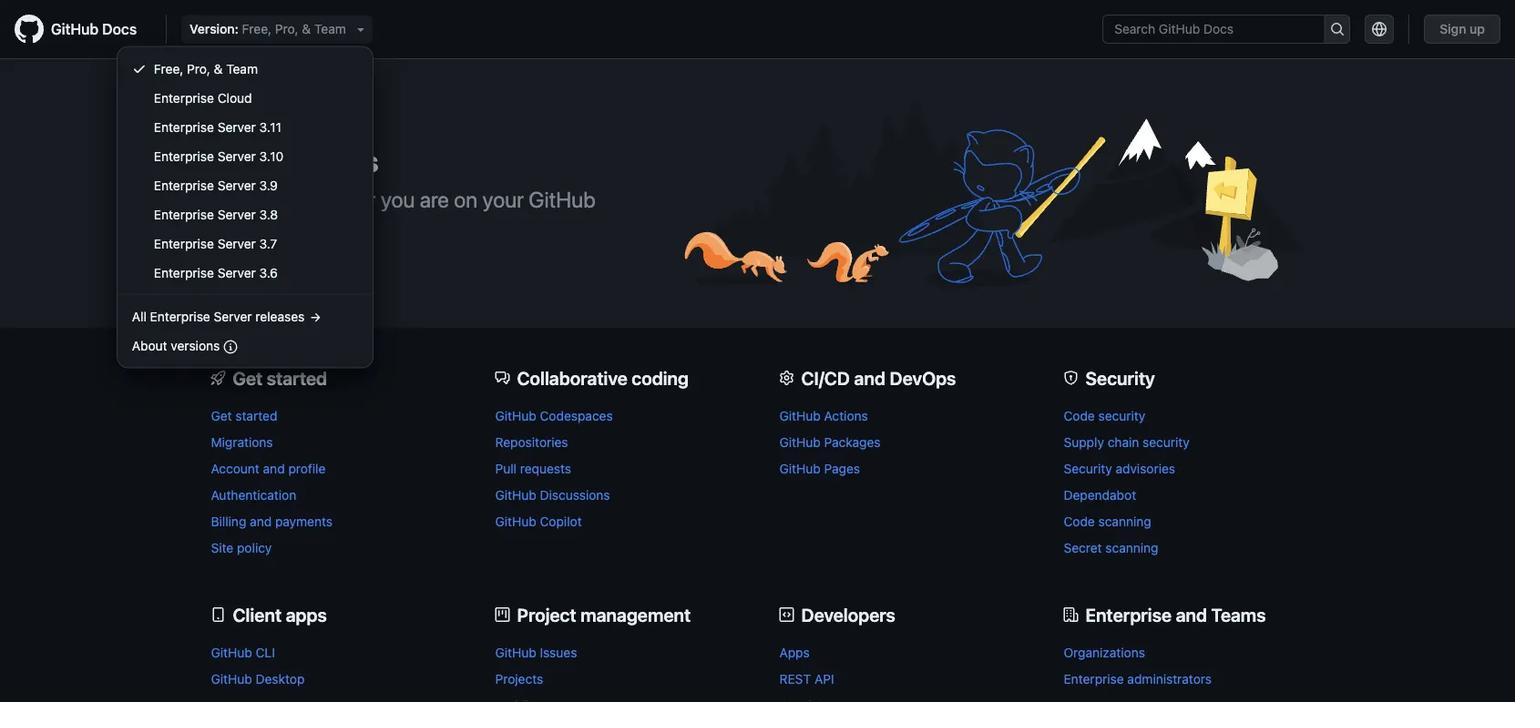 Task type: vqa. For each thing, say whether or not it's contained in the screenshot.
Migrations link
yes



Task type: describe. For each thing, give the bounding box(es) containing it.
enterprise server 3.6 link
[[125, 258, 365, 287]]

supply chain security link
[[1064, 435, 1190, 450]]

github for github issues
[[495, 645, 536, 660]]

enterprise for enterprise administrators
[[1064, 672, 1124, 687]]

developers
[[801, 604, 895, 626]]

enterprise for enterprise server 3.6
[[154, 265, 214, 280]]

0 vertical spatial security
[[1098, 408, 1145, 423]]

get started link
[[211, 408, 277, 423]]

github desktop
[[211, 672, 305, 687]]

actions
[[824, 408, 868, 423]]

all enterprise server releases
[[132, 309, 305, 324]]

triangle down image
[[353, 22, 368, 36]]

coding
[[632, 367, 689, 389]]

menu containing free, pro, & team
[[117, 47, 372, 368]]

github for github packages
[[779, 435, 821, 450]]

github codespaces
[[495, 408, 613, 423]]

code square image
[[779, 608, 794, 622]]

enterprise server 3.8
[[154, 207, 278, 222]]

dependabot link
[[1064, 488, 1136, 503]]

api
[[814, 672, 834, 687]]

enterprise for enterprise server 3.11
[[154, 119, 214, 134]]

client apps
[[233, 604, 327, 626]]

secret
[[1064, 540, 1102, 555]]

github docs
[[51, 20, 137, 38]]

repositories
[[495, 435, 568, 450]]

account and profile
[[211, 461, 326, 476]]

project management
[[517, 604, 691, 626]]

code for code scanning
[[1064, 514, 1095, 529]]

sign up link
[[1424, 15, 1501, 44]]

0 vertical spatial pro,
[[275, 21, 298, 36]]

project
[[517, 604, 576, 626]]

github issues
[[495, 645, 577, 660]]

github for github docs help for wherever you are on your github journey.
[[211, 144, 305, 178]]

security for security
[[1086, 367, 1155, 389]]

github for github discussions
[[495, 488, 536, 503]]

payments
[[275, 514, 333, 529]]

0 horizontal spatial get
[[211, 408, 232, 423]]

1 horizontal spatial team
[[314, 21, 346, 36]]

github actions link
[[779, 408, 868, 423]]

select language: current language is english image
[[1372, 22, 1387, 36]]

3.9
[[259, 178, 278, 193]]

enterprise server 3.9 link
[[125, 171, 365, 200]]

github for github actions
[[779, 408, 821, 423]]

on
[[454, 186, 478, 212]]

pro, inside menu
[[187, 61, 210, 76]]

requests
[[520, 461, 571, 476]]

docs for github docs
[[102, 20, 137, 38]]

scanning for secret scanning
[[1105, 540, 1158, 555]]

enterprise server 3.10 link
[[125, 142, 365, 171]]

1 vertical spatial started
[[235, 408, 277, 423]]

1 horizontal spatial free,
[[242, 21, 272, 36]]

enterprise server 3.9
[[154, 178, 278, 193]]

github desktop link
[[211, 672, 305, 687]]

billing and payments link
[[211, 514, 333, 529]]

free, pro, & team link
[[125, 54, 365, 83]]

discussions
[[540, 488, 610, 503]]

sign up
[[1440, 21, 1485, 36]]

are
[[420, 186, 449, 212]]

code security link
[[1064, 408, 1145, 423]]

shield lock image
[[1064, 371, 1078, 386]]

project image
[[495, 608, 510, 622]]

apps
[[286, 604, 327, 626]]

security for security advisories
[[1064, 461, 1112, 476]]

rocket image
[[211, 371, 225, 386]]

github docs help for wherever you are on your github journey.
[[211, 144, 596, 245]]

enterprise for enterprise cloud
[[154, 90, 214, 105]]

all enterprise server releases link
[[125, 302, 365, 331]]

github packages
[[779, 435, 881, 450]]

cli
[[256, 645, 275, 660]]

organizations
[[1064, 645, 1145, 660]]

dependabot
[[1064, 488, 1136, 503]]

billing
[[211, 514, 246, 529]]

journey.
[[211, 219, 284, 245]]

enterprise cloud link
[[125, 83, 365, 113]]

server for 3.10
[[217, 149, 256, 164]]

server for 3.7
[[217, 236, 256, 251]]

authentication
[[211, 488, 296, 503]]

3.6
[[259, 265, 278, 280]]

and for billing
[[250, 514, 272, 529]]

collaborative
[[517, 367, 627, 389]]

devops
[[890, 367, 956, 389]]

secret scanning
[[1064, 540, 1158, 555]]

github pages link
[[779, 461, 860, 476]]

server for 3.8
[[217, 207, 256, 222]]

billing and payments
[[211, 514, 333, 529]]

github discussions
[[495, 488, 610, 503]]

packages
[[824, 435, 881, 450]]

ci/cd
[[801, 367, 850, 389]]

device mobile image
[[211, 608, 225, 622]]

projects link
[[495, 672, 543, 687]]

and for enterprise
[[1176, 604, 1207, 626]]

server for 3.6
[[217, 265, 256, 280]]

github packages link
[[779, 435, 881, 450]]

enterprise for enterprise server 3.8
[[154, 207, 214, 222]]

advisories
[[1116, 461, 1175, 476]]

releases
[[255, 309, 305, 324]]

1 vertical spatial security
[[1143, 435, 1190, 450]]

github pages
[[779, 461, 860, 476]]

all
[[132, 309, 147, 324]]

and for account
[[263, 461, 285, 476]]

gear image
[[779, 371, 794, 386]]

apps
[[779, 645, 810, 660]]

issues
[[540, 645, 577, 660]]

github docs link
[[15, 15, 151, 44]]

github copilot link
[[495, 514, 582, 529]]

security advisories
[[1064, 461, 1175, 476]]

code scanning
[[1064, 514, 1151, 529]]

pull requests
[[495, 461, 571, 476]]

check image
[[132, 61, 147, 76]]

version:
[[190, 21, 239, 36]]

supply
[[1064, 435, 1104, 450]]

enterprise server 3.11 link
[[125, 113, 365, 142]]

copilot
[[540, 514, 582, 529]]



Task type: locate. For each thing, give the bounding box(es) containing it.
github for github codespaces
[[495, 408, 536, 423]]

pro, up enterprise cloud
[[187, 61, 210, 76]]

and right the ci/cd
[[854, 367, 886, 389]]

1 horizontal spatial docs
[[311, 144, 379, 178]]

enterprise down enterprise cloud
[[154, 119, 214, 134]]

security
[[1098, 408, 1145, 423], [1143, 435, 1190, 450]]

github actions
[[779, 408, 868, 423]]

1 vertical spatial free,
[[154, 61, 183, 76]]

your
[[482, 186, 524, 212]]

enterprise for enterprise and teams
[[1086, 604, 1172, 626]]

get started down the about versions link
[[233, 367, 327, 389]]

site policy link
[[211, 540, 272, 555]]

github for github docs
[[51, 20, 99, 38]]

server up the about versions link
[[214, 309, 252, 324]]

collaborative coding
[[517, 367, 689, 389]]

enterprise administrators
[[1064, 672, 1212, 687]]

server
[[217, 119, 256, 134], [217, 149, 256, 164], [217, 178, 256, 193], [217, 207, 256, 222], [217, 236, 256, 251], [217, 265, 256, 280], [214, 309, 252, 324]]

server for 3.9
[[217, 178, 256, 193]]

server down cloud
[[217, 119, 256, 134]]

enterprise inside "link"
[[154, 90, 214, 105]]

0 vertical spatial free,
[[242, 21, 272, 36]]

code up supply at the right of the page
[[1064, 408, 1095, 423]]

github for github copilot
[[495, 514, 536, 529]]

management
[[581, 604, 691, 626]]

enterprise for enterprise server 3.7
[[154, 236, 214, 251]]

code up secret at the bottom
[[1064, 514, 1095, 529]]

started
[[267, 367, 327, 389], [235, 408, 277, 423]]

security up advisories
[[1143, 435, 1190, 450]]

1 horizontal spatial &
[[302, 21, 311, 36]]

1 vertical spatial docs
[[311, 144, 379, 178]]

0 vertical spatial scanning
[[1098, 514, 1151, 529]]

free, up free, pro, & team link
[[242, 21, 272, 36]]

0 horizontal spatial free,
[[154, 61, 183, 76]]

0 horizontal spatial team
[[226, 61, 258, 76]]

chain
[[1108, 435, 1139, 450]]

get started up migrations link
[[211, 408, 277, 423]]

0 vertical spatial code
[[1064, 408, 1095, 423]]

1 vertical spatial code
[[1064, 514, 1095, 529]]

1 vertical spatial team
[[226, 61, 258, 76]]

0 vertical spatial &
[[302, 21, 311, 36]]

github issues link
[[495, 645, 577, 660]]

get started
[[233, 367, 327, 389], [211, 408, 277, 423]]

server for 3.11
[[217, 119, 256, 134]]

security up chain
[[1098, 408, 1145, 423]]

0 vertical spatial team
[[314, 21, 346, 36]]

repositories link
[[495, 435, 568, 450]]

up
[[1470, 21, 1485, 36]]

1 vertical spatial get
[[211, 408, 232, 423]]

administrators
[[1127, 672, 1212, 687]]

rest
[[779, 672, 811, 687]]

Search GitHub Docs search field
[[1103, 15, 1324, 43]]

enterprise and teams
[[1086, 604, 1266, 626]]

security advisories link
[[1064, 461, 1175, 476]]

enterprise server 3.7
[[154, 236, 277, 251]]

organization image
[[1064, 608, 1078, 622]]

1 vertical spatial scanning
[[1105, 540, 1158, 555]]

3.7
[[259, 236, 277, 251]]

1 vertical spatial &
[[214, 61, 223, 76]]

pull requests link
[[495, 461, 571, 476]]

authentication link
[[211, 488, 296, 503]]

scanning up secret scanning link
[[1098, 514, 1151, 529]]

github for github cli
[[211, 645, 252, 660]]

security
[[1086, 367, 1155, 389], [1064, 461, 1112, 476]]

github codespaces link
[[495, 408, 613, 423]]

organizations link
[[1064, 645, 1145, 660]]

docs up wherever
[[311, 144, 379, 178]]

scanning for code scanning
[[1098, 514, 1151, 529]]

get right rocket icon at bottom left
[[233, 367, 263, 389]]

team
[[314, 21, 346, 36], [226, 61, 258, 76]]

enterprise down enterprise server 3.7
[[154, 265, 214, 280]]

server down enterprise server 3.9 link
[[217, 207, 256, 222]]

rest api link
[[779, 672, 834, 687]]

secret scanning link
[[1064, 540, 1158, 555]]

ci/cd and devops
[[801, 367, 956, 389]]

free, pro, & team
[[154, 61, 258, 76]]

enterprise up 'about versions'
[[150, 309, 210, 324]]

scanning down the code scanning
[[1105, 540, 1158, 555]]

version: free, pro, & team
[[190, 21, 346, 36]]

github for github desktop
[[211, 672, 252, 687]]

free,
[[242, 21, 272, 36], [154, 61, 183, 76]]

server down 'enterprise server 3.8' link on the left of the page
[[217, 236, 256, 251]]

0 vertical spatial get
[[233, 367, 263, 389]]

& up enterprise cloud
[[214, 61, 223, 76]]

site
[[211, 540, 233, 555]]

0 vertical spatial started
[[267, 367, 327, 389]]

& inside menu
[[214, 61, 223, 76]]

enterprise server 3.10
[[154, 149, 284, 164]]

supply chain security
[[1064, 435, 1190, 450]]

comment discussion image
[[495, 371, 510, 386]]

pull
[[495, 461, 517, 476]]

code scanning link
[[1064, 514, 1151, 529]]

enterprise server 3.11
[[154, 119, 282, 134]]

github for github pages
[[779, 461, 821, 476]]

for
[[260, 186, 285, 212]]

0 vertical spatial security
[[1086, 367, 1155, 389]]

enterprise for enterprise server 3.9
[[154, 178, 214, 193]]

github cli link
[[211, 645, 275, 660]]

team inside menu
[[226, 61, 258, 76]]

& left triangle down image
[[302, 21, 311, 36]]

policy
[[237, 540, 272, 555]]

None search field
[[1103, 15, 1350, 44]]

enterprise up the enterprise server 3.6
[[154, 236, 214, 251]]

and left the teams
[[1176, 604, 1207, 626]]

github discussions link
[[495, 488, 610, 503]]

1 vertical spatial get started
[[211, 408, 277, 423]]

about versions
[[132, 338, 220, 353]]

get up migrations link
[[211, 408, 232, 423]]

server down enterprise server 3.7 link
[[217, 265, 256, 280]]

code
[[1064, 408, 1095, 423], [1064, 514, 1095, 529]]

github
[[51, 20, 99, 38], [211, 144, 305, 178], [529, 186, 596, 212], [495, 408, 536, 423], [779, 408, 821, 423], [779, 435, 821, 450], [779, 461, 821, 476], [495, 488, 536, 503], [495, 514, 536, 529], [211, 645, 252, 660], [495, 645, 536, 660], [211, 672, 252, 687]]

code security
[[1064, 408, 1145, 423]]

migrations link
[[211, 435, 273, 450]]

enterprise up enterprise server 3.7
[[154, 207, 214, 222]]

rest api
[[779, 672, 834, 687]]

1 horizontal spatial pro,
[[275, 21, 298, 36]]

3.10
[[259, 149, 284, 164]]

team up enterprise cloud "link"
[[226, 61, 258, 76]]

wherever
[[290, 186, 376, 212]]

docs for github docs help for wherever you are on your github journey.
[[311, 144, 379, 178]]

enterprise up 'enterprise server 3.9'
[[154, 149, 214, 164]]

code for code security
[[1064, 408, 1095, 423]]

0 vertical spatial docs
[[102, 20, 137, 38]]

team left triangle down image
[[314, 21, 346, 36]]

enterprise up enterprise server 3.8
[[154, 178, 214, 193]]

0 horizontal spatial pro,
[[187, 61, 210, 76]]

apps link
[[779, 645, 810, 660]]

server down 'enterprise server 3.10' link
[[217, 178, 256, 193]]

github copilot
[[495, 514, 582, 529]]

free, right check icon
[[154, 61, 183, 76]]

desktop
[[256, 672, 305, 687]]

0 vertical spatial get started
[[233, 367, 327, 389]]

enterprise down 'organizations' link on the bottom of page
[[1064, 672, 1124, 687]]

enterprise up organizations
[[1086, 604, 1172, 626]]

docs up check icon
[[102, 20, 137, 38]]

1 code from the top
[[1064, 408, 1095, 423]]

and left profile
[[263, 461, 285, 476]]

account and profile link
[[211, 461, 326, 476]]

and up policy
[[250, 514, 272, 529]]

docs
[[102, 20, 137, 38], [311, 144, 379, 178]]

started down the about versions link
[[267, 367, 327, 389]]

pro, up free, pro, & team link
[[275, 21, 298, 36]]

0 horizontal spatial &
[[214, 61, 223, 76]]

enterprise cloud
[[154, 90, 252, 105]]

1 vertical spatial security
[[1064, 461, 1112, 476]]

2 code from the top
[[1064, 514, 1095, 529]]

3.11
[[259, 119, 282, 134]]

help
[[211, 186, 255, 212]]

get
[[233, 367, 263, 389], [211, 408, 232, 423]]

docs inside github docs help for wherever you are on your github journey.
[[311, 144, 379, 178]]

security up the code security
[[1086, 367, 1155, 389]]

1 horizontal spatial get
[[233, 367, 263, 389]]

enterprise for enterprise server 3.10
[[154, 149, 214, 164]]

github inside github docs link
[[51, 20, 99, 38]]

security down supply at the right of the page
[[1064, 461, 1112, 476]]

enterprise down 'free, pro, & team'
[[154, 90, 214, 105]]

teams
[[1211, 604, 1266, 626]]

server down enterprise server 3.11 link
[[217, 149, 256, 164]]

0 horizontal spatial docs
[[102, 20, 137, 38]]

1 vertical spatial pro,
[[187, 61, 210, 76]]

and for ci/cd
[[854, 367, 886, 389]]

you
[[381, 186, 415, 212]]

migrations
[[211, 435, 273, 450]]

3.8
[[259, 207, 278, 222]]

search image
[[1330, 22, 1345, 36]]

about versions link
[[125, 331, 365, 360]]

menu
[[117, 47, 372, 368]]

projects
[[495, 672, 543, 687]]

started up migrations link
[[235, 408, 277, 423]]



